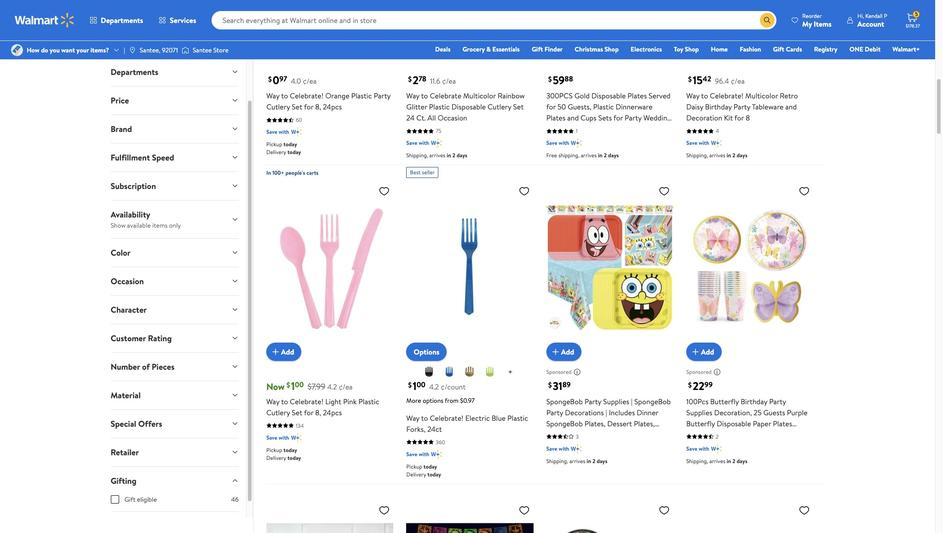 Task type: describe. For each thing, give the bounding box(es) containing it.
2 vertical spatial butterfly
[[743, 430, 771, 440]]

31
[[553, 378, 563, 394]]

fashion
[[740, 45, 762, 54]]

and inside $ 15 42 96.4 ¢/ea way to celebrate! multicolor retro daisy birthday party tableware and decoration kit for 8
[[786, 102, 797, 112]]

add for 4.0 ¢/ea
[[281, 41, 294, 51]]

with for 31
[[559, 445, 570, 453]]

occasion tab
[[103, 267, 246, 295]]

shipping, arrives in 2 days for 11.6 ¢/ea
[[407, 152, 468, 159]]

with for 96.4 ¢/ea
[[699, 139, 710, 147]]

save for 59
[[547, 139, 558, 147]]

grocery & essentials
[[463, 45, 520, 54]]

tablecloth,
[[575, 430, 610, 440]]

way to celebrate! multicolor retro daisy birthday party tableware and decoration kit for 8 image
[[687, 0, 814, 48]]

new
[[658, 135, 673, 145]]

spongebob up dinner
[[635, 397, 671, 407]]

pink
[[343, 397, 357, 407]]

ct.
[[417, 113, 426, 123]]

in
[[266, 169, 271, 177]]

number of pieces tab
[[103, 353, 246, 381]]

100+
[[272, 169, 284, 177]]

how
[[27, 46, 39, 55]]

shipping, arrives in 2 days for 96.4 ¢/ea
[[687, 152, 748, 159]]

save with for $7.99
[[266, 434, 289, 442]]

options
[[423, 396, 444, 405]]

cutlery inside '$ 0 97 4.0 ¢/ea way to celebrate! orange plastic party cutlery set for 8, 24pcs'
[[266, 102, 290, 112]]

way for 15
[[687, 91, 700, 101]]

set for 78
[[513, 102, 524, 112]]

electronics link
[[627, 44, 667, 54]]

way inside way to celebrate! electric blue plastic forks, 24ct
[[407, 413, 420, 423]]

78
[[419, 74, 427, 84]]

guests,
[[568, 102, 592, 112]]

want
[[61, 46, 75, 55]]

save for 11.6 ¢/ea
[[407, 139, 418, 147]]

spongebob down the $ 31 89 at right
[[547, 397, 583, 407]]

2 vertical spatial pickup today delivery today
[[407, 463, 441, 479]]

registry link
[[810, 44, 842, 54]]

engagement
[[547, 124, 587, 134]]

arrives for 22
[[710, 457, 726, 465]]

gifting tab
[[103, 467, 246, 495]]

walmart plus image for 11.6 ¢/ea
[[431, 139, 442, 148]]

way to celebrate! birthday party supplies kit, 17 ct, multicolor for children and adults image
[[266, 501, 394, 533]]

walmart+
[[893, 45, 921, 54]]

16
[[569, 452, 576, 462]]

+ button
[[501, 365, 521, 380]]

for inside 100pcs butterfly birthday party supplies decoration, 25 guests purple butterfly disposable paper plates napkins cups for butterfly fairy themed parties, baby shower
[[731, 430, 741, 440]]

5 $178.37
[[906, 10, 921, 29]]

with for 59
[[559, 139, 570, 147]]

shower inside the 300pcs gold disposable plates served for 50 guests, plastic dinnerware plates and cups sets for party wedding engagement baby shower holiday thanksgiving halloween christmas new year
[[606, 124, 629, 134]]

0 vertical spatial plates
[[628, 91, 647, 101]]

party inside 100pcs butterfly birthday party supplies decoration, 25 guests purple butterfly disposable paper plates napkins cups for butterfly fairy themed parties, baby shower
[[770, 397, 787, 407]]

options link
[[407, 343, 447, 361]]

walmart plus image for 4.0 ¢/ea
[[291, 128, 302, 137]]

add for 31
[[561, 347, 575, 357]]

add for 11.6 ¢/ea
[[421, 41, 434, 51]]

finder
[[545, 45, 563, 54]]

supplies inside 100pcs butterfly birthday party supplies decoration, 25 guests purple butterfly disposable paper plates napkins cups for butterfly fairy themed parties, baby shower
[[687, 408, 713, 418]]

gift for gift finder
[[532, 45, 543, 54]]

| up includes
[[631, 397, 633, 407]]

shipping, for 22
[[687, 457, 709, 465]]

arrives for 11.6 ¢/ea
[[430, 152, 446, 159]]

disposable inside $ 2 78 11.6 ¢/ea way to celebrate multicolor rainbow glitter plastic disposable cutlery set 24 ct. all occasion
[[452, 102, 486, 112]]

shop for christmas shop
[[605, 45, 619, 54]]

santee store
[[193, 46, 229, 55]]

arrives right shipping,
[[581, 152, 597, 159]]

2 vertical spatial delivery
[[407, 471, 426, 479]]

retailer tab
[[103, 439, 246, 467]]

2 inside $ 2 78 11.6 ¢/ea way to celebrate multicolor rainbow glitter plastic disposable cutlery set 24 ct. all occasion
[[413, 72, 419, 88]]

deals
[[435, 45, 451, 54]]

gift for gift eligible
[[125, 495, 136, 504]]

days for 31
[[597, 457, 608, 465]]

way to celebrate! electric blue plastic forks, 24ct image
[[407, 182, 534, 354]]

¢/ea inside 'now $ 1 00 $7.99 4.2 ¢/ea way to celebrate! light pink plastic cutlery set for 8, 24pcs'
[[339, 382, 353, 392]]

store
[[213, 46, 229, 55]]

grocery
[[463, 45, 485, 54]]

customer
[[111, 333, 146, 344]]

retro
[[780, 91, 798, 101]]

for inside '$ 0 97 4.0 ¢/ea way to celebrate! orange plastic party cutlery set for 8, 24pcs'
[[304, 102, 314, 112]]

42
[[703, 74, 712, 84]]

number
[[111, 361, 140, 373]]

forks,
[[407, 424, 426, 434]]

add to cart image for 22
[[690, 347, 702, 358]]

arrives for 96.4 ¢/ea
[[710, 152, 726, 159]]

best seller
[[410, 169, 435, 176]]

gift finder
[[532, 45, 563, 54]]

christmas shop
[[575, 45, 619, 54]]

0 horizontal spatial supplies
[[604, 397, 630, 407]]

save for 4.0 ¢/ea
[[266, 128, 278, 136]]

offers
[[138, 418, 162, 430]]

add to favorites list, spongebob party supplies | spongebob party decorations | includes dinner spongebob plates, dessert plates, napkins, tablecloth, and jointed banner | spongebob birthday party supplies serves 16 image
[[659, 186, 670, 197]]

$0.97
[[460, 396, 475, 405]]

material
[[111, 390, 141, 401]]

save with for 96.4 ¢/ea
[[687, 139, 710, 147]]

and inside spongebob party supplies | spongebob party decorations | includes dinner spongebob plates, dessert plates, napkins, tablecloth, and jointed banner | spongebob birthday party supplies serves 16
[[611, 430, 623, 440]]

paper
[[753, 419, 772, 429]]

pickup for $
[[266, 446, 282, 454]]

save for 96.4 ¢/ea
[[687, 139, 698, 147]]

00 inside 'now $ 1 00 $7.99 4.2 ¢/ea way to celebrate! light pink plastic cutlery set for 8, 24pcs'
[[295, 380, 304, 390]]

add button for 11.6 ¢/ea
[[407, 37, 442, 55]]

pieces
[[152, 361, 175, 373]]

cutlery for 78
[[488, 102, 512, 112]]

items?
[[91, 46, 109, 55]]

multicolor for 2
[[463, 91, 496, 101]]

save for 22
[[687, 445, 698, 453]]

delivery for 0
[[266, 148, 286, 156]]

$ for 1
[[408, 380, 412, 390]]

add to favorites list, 68pcs 7 inch christmas party supplies disposable tableware include paper plate cup napkin fork spoon (random flatware) image
[[659, 505, 670, 516]]

save with for 11.6 ¢/ea
[[407, 139, 429, 147]]

way inside 'now $ 1 00 $7.99 4.2 ¢/ea way to celebrate! light pink plastic cutlery set for 8, 24pcs'
[[266, 397, 280, 407]]

grocery & essentials link
[[459, 44, 524, 54]]

occasion inside $ 2 78 11.6 ¢/ea way to celebrate multicolor rainbow glitter plastic disposable cutlery set 24 ct. all occasion
[[438, 113, 468, 123]]

| left includes
[[606, 408, 608, 418]]

multicolor for 15
[[746, 91, 779, 101]]

light
[[325, 397, 342, 407]]

add to favorites list, 1.9 in dia bottom x 1.73 in h, 24 ct gold paper treat cup, everyday, baking cups, way to celebrate image
[[799, 505, 810, 516]]

50
[[558, 102, 566, 112]]

days for 22
[[737, 457, 748, 465]]

15
[[693, 72, 703, 88]]

ad disclaimer and feedback image
[[714, 369, 721, 376]]

8
[[746, 113, 750, 123]]

for inside $ 15 42 96.4 ¢/ea way to celebrate! multicolor retro daisy birthday party tableware and decoration kit for 8
[[735, 113, 744, 123]]

one debit
[[850, 45, 881, 54]]

spongebob party supplies | spongebob party decorations | includes dinner spongebob plates, dessert plates, napkins, tablecloth, and jointed banner | spongebob birthday party supplies serves 16
[[547, 397, 672, 462]]

| up serves
[[547, 441, 548, 451]]

dinner
[[637, 408, 659, 418]]

gift cards link
[[769, 44, 807, 54]]

 image for how do you want your items?
[[11, 44, 23, 56]]

departments tab
[[103, 58, 246, 86]]

price tab
[[103, 86, 246, 114]]

birthday inside 100pcs butterfly birthday party supplies decoration, 25 guests purple butterfly disposable paper plates napkins cups for butterfly fairy themed parties, baby shower
[[741, 397, 768, 407]]

retailer button
[[103, 439, 246, 467]]

shipping,
[[559, 152, 580, 159]]

4.2 inside the $ 1 00 4.2 ¢/count more options from $0.97
[[429, 382, 439, 392]]

gold image
[[464, 366, 476, 377]]

price
[[111, 95, 129, 106]]

serves
[[547, 452, 568, 462]]

ad disclaimer and feedback image
[[574, 369, 581, 376]]

walmart plus image for 22
[[712, 445, 722, 454]]

my
[[803, 19, 813, 29]]

rating
[[148, 333, 172, 344]]

material tab
[[103, 381, 246, 410]]

halloween
[[589, 135, 623, 145]]

0
[[273, 72, 280, 88]]

add to favorites list, way to celebrate! birthday party supplies kit, 17 ct, multicolor for children and adults image
[[379, 505, 390, 516]]

disposable inside the 300pcs gold disposable plates served for 50 guests, plastic dinnerware plates and cups sets for party wedding engagement baby shower holiday thanksgiving halloween christmas new year
[[592, 91, 626, 101]]

2 vertical spatial pickup
[[407, 463, 422, 471]]

add to favorites list, 100pcs butterfly birthday party supplies decoration, 25 guests purple butterfly disposable paper plates napkins cups for butterfly fairy themed parties, baby shower image
[[799, 186, 810, 197]]

banner
[[650, 430, 672, 440]]

deals link
[[431, 44, 455, 54]]

free
[[547, 152, 557, 159]]

add up now
[[281, 347, 294, 357]]

santee
[[193, 46, 212, 55]]

set for 1
[[292, 408, 303, 418]]

fulfillment speed button
[[103, 143, 246, 172]]

way to celebrate! electric blue plastic forks, 24ct
[[407, 413, 528, 434]]

party up napkins,
[[547, 408, 564, 418]]

shower inside 100pcs butterfly birthday party supplies decoration, 25 guests purple butterfly disposable paper plates napkins cups for butterfly fairy themed parties, baby shower
[[757, 441, 781, 451]]

46
[[231, 495, 239, 504]]

cutlery for 1
[[266, 408, 290, 418]]

in for 31
[[587, 457, 591, 465]]

1.9 in dia bottom x 1.73 in h, 24 ct gold paper treat cup, everyday, baking cups, way to celebrate image
[[687, 501, 814, 533]]

to inside way to celebrate! electric blue plastic forks, 24ct
[[421, 413, 428, 423]]

now
[[266, 381, 285, 393]]

sponsored for 31
[[547, 368, 572, 376]]

home link
[[707, 44, 732, 54]]

shipping, for 11.6 ¢/ea
[[407, 152, 428, 159]]

$7.99
[[308, 381, 326, 392]]

cups inside the 300pcs gold disposable plates served for 50 guests, plastic dinnerware plates and cups sets for party wedding engagement baby shower holiday thanksgiving halloween christmas new year
[[581, 113, 597, 123]]

black image
[[424, 366, 435, 377]]

guests
[[764, 408, 786, 418]]

glitter
[[407, 102, 428, 112]]

toy shop
[[674, 45, 699, 54]]

number of pieces button
[[103, 353, 246, 381]]

spongebob up 16
[[550, 441, 586, 451]]

way for 0
[[266, 91, 280, 101]]

plastic inside '$ 0 97 4.0 ¢/ea way to celebrate! orange plastic party cutlery set for 8, 24pcs'
[[351, 91, 372, 101]]

cards
[[786, 45, 803, 54]]

00 inside the $ 1 00 4.2 ¢/count more options from $0.97
[[417, 380, 426, 390]]

baby inside 100pcs butterfly birthday party supplies decoration, 25 guests purple butterfly disposable paper plates napkins cups for butterfly fairy themed parties, baby shower
[[740, 441, 755, 451]]

blue
[[492, 413, 506, 423]]

$ for 0
[[268, 74, 272, 84]]

$ 2 78 11.6 ¢/ea way to celebrate multicolor rainbow glitter plastic disposable cutlery set 24 ct. all occasion
[[407, 72, 525, 123]]

0 vertical spatial christmas
[[575, 45, 603, 54]]

napkins,
[[547, 430, 574, 440]]

$ 22 99
[[689, 378, 713, 394]]

1 plates, from the left
[[585, 419, 606, 429]]

fulfillment speed tab
[[103, 143, 246, 172]]

add button for 4.0 ¢/ea
[[266, 37, 302, 55]]

$ inside 'now $ 1 00 $7.99 4.2 ¢/ea way to celebrate! light pink plastic cutlery set for 8, 24pcs'
[[287, 380, 290, 390]]

subscription
[[111, 180, 156, 192]]

0 vertical spatial departments
[[101, 15, 143, 25]]

¢/ea for 0
[[303, 76, 317, 86]]

+
[[508, 366, 513, 378]]

green image
[[485, 366, 496, 377]]

special offers
[[111, 418, 162, 430]]

add button for 22
[[687, 343, 722, 361]]

save for 31
[[547, 445, 558, 453]]

dessert
[[608, 419, 632, 429]]

with for 11.6 ¢/ea
[[419, 139, 429, 147]]

shipping, arrives in 2 days for 31
[[547, 457, 608, 465]]

rainbow
[[498, 91, 525, 101]]



Task type: locate. For each thing, give the bounding box(es) containing it.
¢/ea inside $ 15 42 96.4 ¢/ea way to celebrate! multicolor retro daisy birthday party tableware and decoration kit for 8
[[731, 76, 745, 86]]

celebrate! down '96.4'
[[710, 91, 744, 101]]

1 horizontal spatial 4.2
[[429, 382, 439, 392]]

$ inside $ 22 99
[[689, 380, 692, 390]]

 image left santee,
[[129, 46, 136, 54]]

of
[[142, 361, 150, 373]]

2 8, from the top
[[315, 408, 321, 418]]

$ left 22
[[689, 380, 692, 390]]

butterfly down the paper
[[743, 430, 771, 440]]

1
[[576, 127, 578, 135], [291, 378, 295, 394], [413, 378, 417, 394]]

save for $7.99
[[266, 434, 278, 442]]

show
[[111, 221, 126, 230]]

1 horizontal spatial 1
[[413, 378, 417, 394]]

24ct
[[428, 424, 442, 434]]

add up "97"
[[281, 41, 294, 51]]

 image right 92071
[[182, 46, 189, 55]]

 image for santee store
[[182, 46, 189, 55]]

0 horizontal spatial baby
[[589, 124, 604, 134]]

$ left 78 on the top
[[408, 74, 412, 84]]

shipping, down themed
[[687, 457, 709, 465]]

2 00 from the left
[[417, 380, 426, 390]]

customer rating button
[[103, 324, 246, 352]]

134
[[296, 422, 304, 430]]

8, inside '$ 0 97 4.0 ¢/ea way to celebrate! orange plastic party cutlery set for 8, 24pcs'
[[315, 102, 321, 112]]

best
[[410, 169, 421, 176]]

shipping, for 31
[[547, 457, 568, 465]]

walmart plus image
[[291, 434, 302, 443], [571, 445, 582, 454]]

walmart plus image down 75
[[431, 139, 442, 148]]

1 horizontal spatial plates
[[628, 91, 647, 101]]

1 inside 'now $ 1 00 $7.99 4.2 ¢/ea way to celebrate! light pink plastic cutlery set for 8, 24pcs'
[[291, 378, 295, 394]]

24pcs inside '$ 0 97 4.0 ¢/ea way to celebrate! orange plastic party cutlery set for 8, 24pcs'
[[323, 102, 342, 112]]

1 vertical spatial pickup today delivery today
[[266, 446, 301, 462]]

1 horizontal spatial 00
[[417, 380, 426, 390]]

items
[[814, 19, 832, 29]]

1 8, from the top
[[315, 102, 321, 112]]

0 vertical spatial supplies
[[604, 397, 630, 407]]

0 horizontal spatial occasion
[[111, 276, 144, 287]]

to up forks,
[[421, 413, 428, 423]]

1 vertical spatial departments button
[[103, 58, 246, 86]]

99
[[705, 380, 713, 390]]

2 24pcs from the top
[[323, 408, 342, 418]]

4.0
[[291, 76, 301, 86]]

0 horizontal spatial sponsored
[[547, 368, 572, 376]]

shipping, arrives in 2 days up seller
[[407, 152, 468, 159]]

1 up more
[[413, 378, 417, 394]]

cups down guests, in the right top of the page
[[581, 113, 597, 123]]

shower down fairy
[[757, 441, 781, 451]]

1 horizontal spatial sponsored
[[687, 368, 712, 376]]

1 vertical spatial add to cart image
[[270, 347, 281, 358]]

account
[[858, 19, 885, 29]]

to for 2
[[421, 91, 428, 101]]

for inside 'now $ 1 00 $7.99 4.2 ¢/ea way to celebrate! light pink plastic cutlery set for 8, 24pcs'
[[304, 408, 314, 418]]

1 24pcs from the top
[[323, 102, 342, 112]]

24pcs inside 'now $ 1 00 $7.99 4.2 ¢/ea way to celebrate! light pink plastic cutlery set for 8, 24pcs'
[[323, 408, 342, 418]]

shipping, down decoration
[[687, 152, 709, 159]]

brand tab
[[103, 115, 246, 143]]

add to cart image
[[410, 41, 421, 52], [270, 347, 281, 358]]

0 horizontal spatial shower
[[606, 124, 629, 134]]

1 horizontal spatial baby
[[740, 441, 755, 451]]

$ for 2
[[408, 74, 412, 84]]

0 horizontal spatial disposable
[[452, 102, 486, 112]]

celebrate! up 24ct at the left bottom of the page
[[430, 413, 464, 423]]

search icon image
[[764, 17, 771, 24]]

electric
[[466, 413, 490, 423]]

$ for 59
[[549, 74, 552, 84]]

¢/ea right 4.0
[[303, 76, 317, 86]]

multicolor left rainbow
[[463, 91, 496, 101]]

0 vertical spatial delivery
[[266, 148, 286, 156]]

walmart image
[[15, 13, 75, 28]]

plastic right pink
[[359, 397, 379, 407]]

$ for 22
[[689, 380, 692, 390]]

availability tab
[[103, 201, 246, 238]]

1 sponsored from the left
[[547, 368, 572, 376]]

christmas inside the 300pcs gold disposable plates served for 50 guests, plastic dinnerware plates and cups sets for party wedding engagement baby shower holiday thanksgiving halloween christmas new year
[[624, 135, 656, 145]]

arrives down parties,
[[710, 457, 726, 465]]

sponsored up 22
[[687, 368, 712, 376]]

2 horizontal spatial plates
[[773, 419, 793, 429]]

$ inside $ 15 42 96.4 ¢/ea way to celebrate! multicolor retro daisy birthday party tableware and decoration kit for 8
[[689, 74, 692, 84]]

availability
[[111, 209, 150, 220]]

add up ad disclaimer and feedback icon
[[561, 347, 575, 357]]

birthday inside spongebob party supplies | spongebob party decorations | includes dinner spongebob plates, dessert plates, napkins, tablecloth, and jointed banner | spongebob birthday party supplies serves 16
[[588, 441, 615, 451]]

1 00 from the left
[[295, 380, 304, 390]]

¢/ea inside $ 2 78 11.6 ¢/ea way to celebrate multicolor rainbow glitter plastic disposable cutlery set 24 ct. all occasion
[[442, 76, 456, 86]]

way down 0
[[266, 91, 280, 101]]

with for $7.99
[[279, 434, 289, 442]]

1 horizontal spatial plates,
[[634, 419, 655, 429]]

1 horizontal spatial disposable
[[592, 91, 626, 101]]

cutlery inside $ 2 78 11.6 ¢/ea way to celebrate multicolor rainbow glitter plastic disposable cutlery set 24 ct. all occasion
[[488, 102, 512, 112]]

to inside $ 2 78 11.6 ¢/ea way to celebrate multicolor rainbow glitter plastic disposable cutlery set 24 ct. all occasion
[[421, 91, 428, 101]]

daisy
[[687, 102, 704, 112]]

and inside the 300pcs gold disposable plates served for 50 guests, plastic dinnerware plates and cups sets for party wedding engagement baby shower holiday thanksgiving halloween christmas new year
[[568, 113, 579, 123]]

and down guests, in the right top of the page
[[568, 113, 579, 123]]

1 vertical spatial 24pcs
[[323, 408, 342, 418]]

shipping, up best
[[407, 152, 428, 159]]

party right orange
[[374, 91, 391, 101]]

360
[[436, 439, 445, 446]]

now $ 1 00 $7.99 4.2 ¢/ea way to celebrate! light pink plastic cutlery set for 8, 24pcs
[[266, 378, 379, 418]]

days for 96.4 ¢/ea
[[737, 152, 748, 159]]

1 vertical spatial shower
[[757, 441, 781, 451]]

gift left eligible
[[125, 495, 136, 504]]

1 down guests, in the right top of the page
[[576, 127, 578, 135]]

8, inside 'now $ 1 00 $7.99 4.2 ¢/ea way to celebrate! light pink plastic cutlery set for 8, 24pcs'
[[315, 408, 321, 418]]

89
[[563, 380, 571, 390]]

party down jointed
[[617, 441, 634, 451]]

0 vertical spatial pickup today delivery today
[[266, 141, 301, 156]]

sponsored up the $ 31 89 at right
[[547, 368, 572, 376]]

walmart plus image for $7.99
[[291, 434, 302, 443]]

pickup today delivery today down 134
[[266, 446, 301, 462]]

plastic down celebrate
[[429, 102, 450, 112]]

| right items?
[[124, 46, 125, 55]]

add to cart image for 4.0 ¢/ea
[[270, 41, 281, 52]]

multicolor inside $ 2 78 11.6 ¢/ea way to celebrate multicolor rainbow glitter plastic disposable cutlery set 24 ct. all occasion
[[463, 91, 496, 101]]

1 vertical spatial pickup
[[266, 446, 282, 454]]

toy shop link
[[670, 44, 704, 54]]

debit
[[865, 45, 881, 54]]

plates inside 100pcs butterfly birthday party supplies decoration, 25 guests purple butterfly disposable paper plates napkins cups for butterfly fairy themed parties, baby shower
[[773, 419, 793, 429]]

0 horizontal spatial walmart plus image
[[291, 434, 302, 443]]

2 horizontal spatial and
[[786, 102, 797, 112]]

add to cart image
[[270, 41, 281, 52], [550, 41, 561, 52], [690, 41, 702, 52], [550, 347, 561, 358], [690, 347, 702, 358]]

departments down santee,
[[111, 66, 158, 78]]

in for 22
[[727, 457, 732, 465]]

0 horizontal spatial 00
[[295, 380, 304, 390]]

2 horizontal spatial  image
[[182, 46, 189, 55]]

celebrate! down $7.99
[[290, 397, 324, 407]]

1 vertical spatial 8,
[[315, 408, 321, 418]]

napkins
[[687, 430, 712, 440]]

decoration,
[[715, 408, 752, 418]]

customer rating tab
[[103, 324, 246, 352]]

days for 11.6 ¢/ea
[[457, 152, 468, 159]]

1 horizontal spatial gift
[[532, 45, 543, 54]]

occasion
[[438, 113, 468, 123], [111, 276, 144, 287]]

add for 96.4 ¢/ea
[[702, 41, 715, 51]]

1 shop from the left
[[605, 45, 619, 54]]

butterfly up napkins
[[687, 419, 715, 429]]

way for 2
[[407, 91, 420, 101]]

1 vertical spatial christmas
[[624, 135, 656, 145]]

baby
[[589, 124, 604, 134], [740, 441, 755, 451]]

shipping, arrives in 2 days down parties,
[[687, 457, 748, 465]]

add left deals
[[421, 41, 434, 51]]

2 shop from the left
[[685, 45, 699, 54]]

add to cart image up "59"
[[550, 41, 561, 52]]

departments button
[[82, 9, 151, 31], [103, 58, 246, 86]]

celebrate! inside $ 15 42 96.4 ¢/ea way to celebrate! multicolor retro daisy birthday party tableware and decoration kit for 8
[[710, 91, 744, 101]]

set up 134
[[292, 408, 303, 418]]

1 horizontal spatial and
[[611, 430, 623, 440]]

2 vertical spatial supplies
[[635, 441, 661, 451]]

1 multicolor from the left
[[463, 91, 496, 101]]

spongebob party supplies | spongebob party decorations | includes dinner spongebob plates, dessert plates, napkins, tablecloth, and jointed banner | spongebob birthday party supplies serves 16 image
[[547, 182, 674, 354]]

4.2 up 'options'
[[429, 382, 439, 392]]

material button
[[103, 381, 246, 410]]

0 vertical spatial walmart plus image
[[291, 434, 302, 443]]

$ inside '$ 0 97 4.0 ¢/ea way to celebrate! orange plastic party cutlery set for 8, 24pcs'
[[268, 74, 272, 84]]

way inside '$ 0 97 4.0 ¢/ea way to celebrate! orange plastic party cutlery set for 8, 24pcs'
[[266, 91, 280, 101]]

1 vertical spatial delivery
[[266, 454, 286, 462]]

multicolor inside $ 15 42 96.4 ¢/ea way to celebrate! multicolor retro daisy birthday party tableware and decoration kit for 8
[[746, 91, 779, 101]]

way up "glitter"
[[407, 91, 420, 101]]

0 horizontal spatial cups
[[581, 113, 597, 123]]

00 down black icon
[[417, 380, 426, 390]]

0 horizontal spatial 1
[[291, 378, 295, 394]]

to inside 'now $ 1 00 $7.99 4.2 ¢/ea way to celebrate! light pink plastic cutlery set for 8, 24pcs'
[[281, 397, 288, 407]]

0 vertical spatial birthday
[[706, 102, 732, 112]]

0 horizontal spatial add to cart image
[[270, 347, 281, 358]]

$ inside $ 59 88
[[549, 74, 552, 84]]

24pcs down orange
[[323, 102, 342, 112]]

1 horizontal spatial occasion
[[438, 113, 468, 123]]

¢/ea right '96.4'
[[731, 76, 745, 86]]

party up decorations
[[585, 397, 602, 407]]

0 vertical spatial add to cart image
[[410, 41, 421, 52]]

1 vertical spatial butterfly
[[687, 419, 715, 429]]

plastic right blue
[[508, 413, 528, 423]]

4.2 up light
[[327, 382, 337, 392]]

arrives
[[430, 152, 446, 159], [581, 152, 597, 159], [710, 152, 726, 159], [570, 457, 586, 465], [710, 457, 726, 465]]

way inside $ 15 42 96.4 ¢/ea way to celebrate! multicolor retro daisy birthday party tableware and decoration kit for 8
[[687, 91, 700, 101]]

more
[[407, 396, 421, 405]]

24pcs down light
[[323, 408, 342, 418]]

1 vertical spatial cups
[[714, 430, 730, 440]]

2 vertical spatial and
[[611, 430, 623, 440]]

0 vertical spatial cups
[[581, 113, 597, 123]]

way down now
[[266, 397, 280, 407]]

carts
[[307, 169, 319, 177]]

add to favorites list, way to celebrate! light pink plastic cutlery set for 8, 24pcs image
[[379, 186, 390, 197]]

None checkbox
[[111, 496, 119, 504]]

0 vertical spatial and
[[786, 102, 797, 112]]

shipping, arrives in 2 days for 22
[[687, 457, 748, 465]]

add to cart image right toy
[[690, 41, 702, 52]]

add to cart image for 31
[[550, 347, 561, 358]]

sponsored
[[547, 368, 572, 376], [687, 368, 712, 376]]

special
[[111, 418, 136, 430]]

$ 15 42 96.4 ¢/ea way to celebrate! multicolor retro daisy birthday party tableware and decoration kit for 8
[[687, 72, 798, 123]]

character
[[111, 304, 147, 316]]

2 sponsored from the left
[[687, 368, 712, 376]]

multicolor
[[463, 91, 496, 101], [746, 91, 779, 101]]

1 4.2 from the left
[[327, 382, 337, 392]]

in for 11.6 ¢/ea
[[447, 152, 451, 159]]

1 vertical spatial occasion
[[111, 276, 144, 287]]

baby inside the 300pcs gold disposable plates served for 50 guests, plastic dinnerware plates and cups sets for party wedding engagement baby shower holiday thanksgiving halloween christmas new year
[[589, 124, 604, 134]]

number of pieces
[[111, 361, 175, 373]]

$ inside $ 2 78 11.6 ¢/ea way to celebrate multicolor rainbow glitter plastic disposable cutlery set 24 ct. all occasion
[[408, 74, 412, 84]]

plates up fairy
[[773, 419, 793, 429]]

departments
[[101, 15, 143, 25], [111, 66, 158, 78]]

0 vertical spatial shower
[[606, 124, 629, 134]]

party up 8
[[734, 102, 751, 112]]

add for 22
[[702, 347, 715, 357]]

cutlery down 0
[[266, 102, 290, 112]]

2 plates, from the left
[[634, 419, 655, 429]]

party down dinnerware
[[625, 113, 642, 123]]

0 horizontal spatial 4.2
[[327, 382, 337, 392]]

add to cart image for 59
[[550, 41, 561, 52]]

in 100+ people's carts
[[266, 169, 319, 177]]

0 vertical spatial baby
[[589, 124, 604, 134]]

to down now
[[281, 397, 288, 407]]

reorder
[[803, 12, 822, 20]]

68pcs 7 inch christmas party supplies disposable tableware include paper plate cup napkin fork spoon (random flatware) image
[[547, 501, 674, 533]]

100pcs
[[687, 397, 709, 407]]

gift left the cards
[[774, 45, 785, 54]]

1 horizontal spatial shower
[[757, 441, 781, 451]]

add for 59
[[561, 41, 575, 51]]

Walmart Site-Wide search field
[[212, 11, 777, 29]]

save with for 22
[[687, 445, 710, 453]]

plastic up sets
[[594, 102, 614, 112]]

add to cart image up 22
[[690, 347, 702, 358]]

and
[[786, 102, 797, 112], [568, 113, 579, 123], [611, 430, 623, 440]]

kendall
[[866, 12, 883, 20]]

0 horizontal spatial birthday
[[588, 441, 615, 451]]

spongebob up napkins,
[[547, 419, 583, 429]]

way to celebrate multicolor rainbow glitter plastic disposable cutlery set 24 ct. all occasion image
[[407, 0, 534, 48]]

celebrate! inside 'now $ 1 00 $7.99 4.2 ¢/ea way to celebrate! light pink plastic cutlery set for 8, 24pcs'
[[290, 397, 324, 407]]

shipping, for 96.4 ¢/ea
[[687, 152, 709, 159]]

$ right now
[[287, 380, 290, 390]]

0 vertical spatial occasion
[[438, 113, 468, 123]]

birthday inside $ 15 42 96.4 ¢/ea way to celebrate! multicolor retro daisy birthday party tableware and decoration kit for 8
[[706, 102, 732, 112]]

disposable inside 100pcs butterfly birthday party supplies decoration, 25 guests purple butterfly disposable paper plates napkins cups for butterfly fairy themed parties, baby shower
[[717, 419, 752, 429]]

pickup today delivery today for 0
[[266, 141, 301, 156]]

1 horizontal spatial christmas
[[624, 135, 656, 145]]

plates, up the tablecloth,
[[585, 419, 606, 429]]

purple
[[787, 408, 808, 418]]

way to celebrate! light pink plastic cutlery set for 8, 24pcs image
[[266, 182, 394, 354]]

$ for 31
[[549, 380, 552, 390]]

plastic inside way to celebrate! electric blue plastic forks, 24ct
[[508, 413, 528, 423]]

pickup for 0
[[266, 141, 282, 148]]

add right toy shop
[[702, 41, 715, 51]]

birthday up kit
[[706, 102, 732, 112]]

add to favorites list, way to celebrate! electric blue plastic forks, 24ct image
[[519, 186, 530, 197]]

character tab
[[103, 296, 246, 324]]

party inside the 300pcs gold disposable plates served for 50 guests, plastic dinnerware plates and cups sets for party wedding engagement baby shower holiday thanksgiving halloween christmas new year
[[625, 113, 642, 123]]

walmart plus image for 96.4 ¢/ea
[[712, 139, 722, 148]]

add left christmas shop
[[561, 41, 575, 51]]

2 4.2 from the left
[[429, 382, 439, 392]]

cutlery down rainbow
[[488, 102, 512, 112]]

shop for toy shop
[[685, 45, 699, 54]]

brand button
[[103, 115, 246, 143]]

shipping, left 16
[[547, 457, 568, 465]]

birthday down the tablecloth,
[[588, 441, 615, 451]]

do
[[41, 46, 48, 55]]

color tab
[[103, 239, 246, 267]]

plastic right orange
[[351, 91, 372, 101]]

save with for 31
[[547, 445, 570, 453]]

year
[[547, 146, 560, 156]]

supplies up includes
[[604, 397, 630, 407]]

1 inside the $ 1 00 4.2 ¢/count more options from $0.97
[[413, 378, 417, 394]]

character button
[[103, 296, 246, 324]]

to inside $ 15 42 96.4 ¢/ea way to celebrate! multicolor retro daisy birthday party tableware and decoration kit for 8
[[702, 91, 709, 101]]

 image
[[11, 44, 23, 56], [182, 46, 189, 55], [129, 46, 136, 54]]

with for 4.0 ¢/ea
[[279, 128, 289, 136]]

shop inside 'link'
[[685, 45, 699, 54]]

walmart plus image down 360
[[431, 450, 442, 459]]

set inside 'now $ 1 00 $7.99 4.2 ¢/ea way to celebrate! light pink plastic cutlery set for 8, 24pcs'
[[292, 408, 303, 418]]

way up forks,
[[407, 413, 420, 423]]

1 horizontal spatial  image
[[129, 46, 136, 54]]

to down "97"
[[281, 91, 288, 101]]

disposable up sets
[[592, 91, 626, 101]]

0 horizontal spatial plates,
[[585, 419, 606, 429]]

2 vertical spatial disposable
[[717, 419, 752, 429]]

24pcs
[[323, 102, 342, 112], [323, 408, 342, 418]]

add button for 31
[[547, 343, 582, 361]]

1 vertical spatial baby
[[740, 441, 755, 451]]

plastic inside the 300pcs gold disposable plates served for 50 guests, plastic dinnerware plates and cups sets for party wedding engagement baby shower holiday thanksgiving halloween christmas new year
[[594, 102, 614, 112]]

add to cart image up now
[[270, 347, 281, 358]]

hi,
[[858, 12, 865, 20]]

departments up items?
[[101, 15, 143, 25]]

 image for santee, 92071
[[129, 46, 136, 54]]

cutlery inside 'now $ 1 00 $7.99 4.2 ¢/ea way to celebrate! light pink plastic cutlery set for 8, 24pcs'
[[266, 408, 290, 418]]

add to cart image up 31
[[550, 347, 561, 358]]

christmas
[[575, 45, 603, 54], [624, 135, 656, 145]]

0 horizontal spatial  image
[[11, 44, 23, 56]]

set inside '$ 0 97 4.0 ¢/ea way to celebrate! orange plastic party cutlery set for 8, 24pcs'
[[292, 102, 303, 112]]

1 vertical spatial disposable
[[452, 102, 486, 112]]

christmas down "holiday"
[[624, 135, 656, 145]]

add to cart image for 96.4 ¢/ea
[[690, 41, 702, 52]]

0 vertical spatial 8,
[[315, 102, 321, 112]]

glow neon party supplies - glow in the dark theme happy birthday banner, plates, napkins, cup, tablecloth, knives, fork, spoon and straws for blacklight neon party decorations, serves 20 guests image
[[407, 501, 534, 533]]

occasion inside dropdown button
[[111, 276, 144, 287]]

add button for 96.4 ¢/ea
[[687, 37, 722, 55]]

1 horizontal spatial birthday
[[706, 102, 732, 112]]

1 horizontal spatial supplies
[[635, 441, 661, 451]]

¢/ea inside '$ 0 97 4.0 ¢/ea way to celebrate! orange plastic party cutlery set for 8, 24pcs'
[[303, 76, 317, 86]]

¢/count
[[441, 382, 466, 392]]

available
[[127, 221, 151, 230]]

butterfly up decoration,
[[711, 397, 739, 407]]

eligible
[[137, 495, 157, 504]]

wedding
[[644, 113, 672, 123]]

1 vertical spatial walmart plus image
[[571, 445, 582, 454]]

3
[[576, 433, 579, 441]]

1 vertical spatial birthday
[[741, 397, 768, 407]]

300pcs gold disposable plates served for 50 guests, plastic dinnerware plates and cups sets for party wedding engagement baby shower holiday thanksgiving halloween christmas new year image
[[547, 0, 674, 48]]

with for 22
[[699, 445, 710, 453]]

$ left "59"
[[549, 74, 552, 84]]

92071
[[162, 46, 178, 55]]

$178.37
[[906, 23, 921, 29]]

add up ad disclaimer and feedback image
[[702, 347, 715, 357]]

walmart plus image for 31
[[571, 445, 582, 454]]

supplies down 100pcs
[[687, 408, 713, 418]]

1 right now
[[291, 378, 295, 394]]

services button
[[151, 9, 204, 31]]

baby right parties,
[[740, 441, 755, 451]]

1 horizontal spatial multicolor
[[746, 91, 779, 101]]

save with for 59
[[547, 139, 570, 147]]

birthday
[[706, 102, 732, 112], [741, 397, 768, 407], [588, 441, 615, 451]]

departments inside tab
[[111, 66, 158, 78]]

way inside $ 2 78 11.6 ¢/ea way to celebrate multicolor rainbow glitter plastic disposable cutlery set 24 ct. all occasion
[[407, 91, 420, 101]]

gold
[[575, 91, 590, 101]]

0 vertical spatial pickup
[[266, 141, 282, 148]]

1 vertical spatial and
[[568, 113, 579, 123]]

shipping, arrives in 2 days down 4
[[687, 152, 748, 159]]

2 horizontal spatial disposable
[[717, 419, 752, 429]]

gift for gift cards
[[774, 45, 785, 54]]

1 horizontal spatial shop
[[685, 45, 699, 54]]

walmart plus image for 59
[[571, 139, 582, 148]]

disposable down celebrate
[[452, 102, 486, 112]]

arrives for 31
[[570, 457, 586, 465]]

¢/ea for 2
[[442, 76, 456, 86]]

2 horizontal spatial 1
[[576, 127, 578, 135]]

1 horizontal spatial cups
[[714, 430, 730, 440]]

way to celebrate! orange plastic party cutlery set for 8, 24pcs image
[[266, 0, 394, 48]]

25
[[754, 408, 762, 418]]

electric blue image
[[444, 366, 455, 377]]

holiday
[[631, 124, 655, 134]]

celebrate! inside way to celebrate! electric blue plastic forks, 24ct
[[430, 413, 464, 423]]

party inside '$ 0 97 4.0 ¢/ea way to celebrate! orange plastic party cutlery set for 8, 24pcs'
[[374, 91, 391, 101]]

disposable
[[592, 91, 626, 101], [452, 102, 486, 112], [717, 419, 752, 429]]

&
[[487, 45, 491, 54]]

100pcs butterfly birthday party supplies decoration, 25 guests purple butterfly disposable paper plates napkins cups for butterfly fairy themed parties, baby shower
[[687, 397, 808, 451]]

97
[[280, 74, 287, 84]]

to for 0
[[281, 91, 288, 101]]

2 vertical spatial plates
[[773, 419, 793, 429]]

save with for 4.0 ¢/ea
[[266, 128, 289, 136]]

walmart plus image
[[291, 128, 302, 137], [431, 139, 442, 148], [571, 139, 582, 148], [712, 139, 722, 148], [712, 445, 722, 454], [431, 450, 442, 459]]

0 horizontal spatial christmas
[[575, 45, 603, 54]]

0 vertical spatial disposable
[[592, 91, 626, 101]]

0 horizontal spatial shop
[[605, 45, 619, 54]]

cups inside 100pcs butterfly birthday party supplies decoration, 25 guests purple butterfly disposable paper plates napkins cups for butterfly fairy themed parties, baby shower
[[714, 430, 730, 440]]

1 vertical spatial supplies
[[687, 408, 713, 418]]

themed
[[687, 441, 712, 451]]

delivery for $
[[266, 454, 286, 462]]

gift left the finder
[[532, 45, 543, 54]]

in for 96.4 ¢/ea
[[727, 152, 732, 159]]

tableware
[[753, 102, 784, 112]]

0 horizontal spatial gift
[[125, 495, 136, 504]]

1 horizontal spatial walmart plus image
[[571, 445, 582, 454]]

$ inside the $ 31 89
[[549, 380, 552, 390]]

00 left $7.99
[[295, 380, 304, 390]]

2 horizontal spatial gift
[[774, 45, 785, 54]]

1 vertical spatial plates
[[547, 113, 566, 123]]

set
[[292, 102, 303, 112], [513, 102, 524, 112], [292, 408, 303, 418]]

2 horizontal spatial supplies
[[687, 408, 713, 418]]

departments button up items?
[[82, 9, 151, 31]]

4.2 inside 'now $ 1 00 $7.99 4.2 ¢/ea way to celebrate! light pink plastic cutlery set for 8, 24pcs'
[[327, 382, 337, 392]]

$ for 15
[[689, 74, 692, 84]]

plastic inside 'now $ 1 00 $7.99 4.2 ¢/ea way to celebrate! light pink plastic cutlery set for 8, 24pcs'
[[359, 397, 379, 407]]

$ 1 00 4.2 ¢/count more options from $0.97
[[407, 378, 475, 405]]

special offers button
[[103, 410, 246, 438]]

add button for 59
[[547, 37, 582, 55]]

0 horizontal spatial plates
[[547, 113, 566, 123]]

sponsored for 22
[[687, 368, 712, 376]]

add button
[[266, 37, 302, 55], [407, 37, 442, 55], [547, 37, 582, 55], [687, 37, 722, 55], [266, 343, 302, 361], [547, 343, 582, 361], [687, 343, 722, 361]]

0 vertical spatial 24pcs
[[323, 102, 342, 112]]

¢/ea for 15
[[731, 76, 745, 86]]

celebrate! inside '$ 0 97 4.0 ¢/ea way to celebrate! orange plastic party cutlery set for 8, 24pcs'
[[290, 91, 324, 101]]

walmart plus image down 134
[[291, 434, 302, 443]]

22
[[693, 378, 705, 394]]

pickup today delivery today up 100+
[[266, 141, 301, 156]]

0 vertical spatial butterfly
[[711, 397, 739, 407]]

pickup today delivery today for $
[[266, 446, 301, 462]]

party inside $ 15 42 96.4 ¢/ea way to celebrate! multicolor retro daisy birthday party tableware and decoration kit for 8
[[734, 102, 751, 112]]

set up 60 at the top left of the page
[[292, 102, 303, 112]]

0 horizontal spatial multicolor
[[463, 91, 496, 101]]

birthday up 25
[[741, 397, 768, 407]]

$ inside the $ 1 00 4.2 ¢/count more options from $0.97
[[408, 380, 412, 390]]

dinnerware
[[616, 102, 653, 112]]

1 horizontal spatial add to cart image
[[410, 41, 421, 52]]

100pcs butterfly birthday party supplies decoration, 25 guests purple butterfly disposable paper plates napkins cups for butterfly fairy themed parties, baby shower image
[[687, 182, 814, 354]]

2 horizontal spatial birthday
[[741, 397, 768, 407]]

subscription tab
[[103, 172, 246, 200]]

plastic inside $ 2 78 11.6 ¢/ea way to celebrate multicolor rainbow glitter plastic disposable cutlery set 24 ct. all occasion
[[429, 102, 450, 112]]

¢/ea
[[303, 76, 317, 86], [442, 76, 456, 86], [731, 76, 745, 86], [339, 382, 353, 392]]

add to favorites list, glow neon party supplies - glow in the dark theme happy birthday banner, plates, napkins, cup, tablecloth, knives, fork, spoon and straws for blacklight neon party decorations, serves 20 guests image
[[519, 505, 530, 516]]

and down dessert
[[611, 430, 623, 440]]

way
[[266, 91, 280, 101], [407, 91, 420, 101], [687, 91, 700, 101], [266, 397, 280, 407], [407, 413, 420, 423]]

Search search field
[[212, 11, 777, 29]]

4
[[716, 127, 720, 135]]

walmart plus image down 3
[[571, 445, 582, 454]]

special offers tab
[[103, 410, 246, 438]]

5
[[916, 10, 919, 18]]

set inside $ 2 78 11.6 ¢/ea way to celebrate multicolor rainbow glitter plastic disposable cutlery set 24 ct. all occasion
[[513, 102, 524, 112]]

1 vertical spatial departments
[[111, 66, 158, 78]]

shower up halloween
[[606, 124, 629, 134]]

0 horizontal spatial and
[[568, 113, 579, 123]]

2 multicolor from the left
[[746, 91, 779, 101]]

0 vertical spatial departments button
[[82, 9, 151, 31]]

2 vertical spatial birthday
[[588, 441, 615, 451]]

to for 15
[[702, 91, 709, 101]]

price button
[[103, 86, 246, 114]]

to inside '$ 0 97 4.0 ¢/ea way to celebrate! orange plastic party cutlery set for 8, 24pcs'
[[281, 91, 288, 101]]



Task type: vqa. For each thing, say whether or not it's contained in the screenshot.
'Pickup today Delivery today' for $
yes



